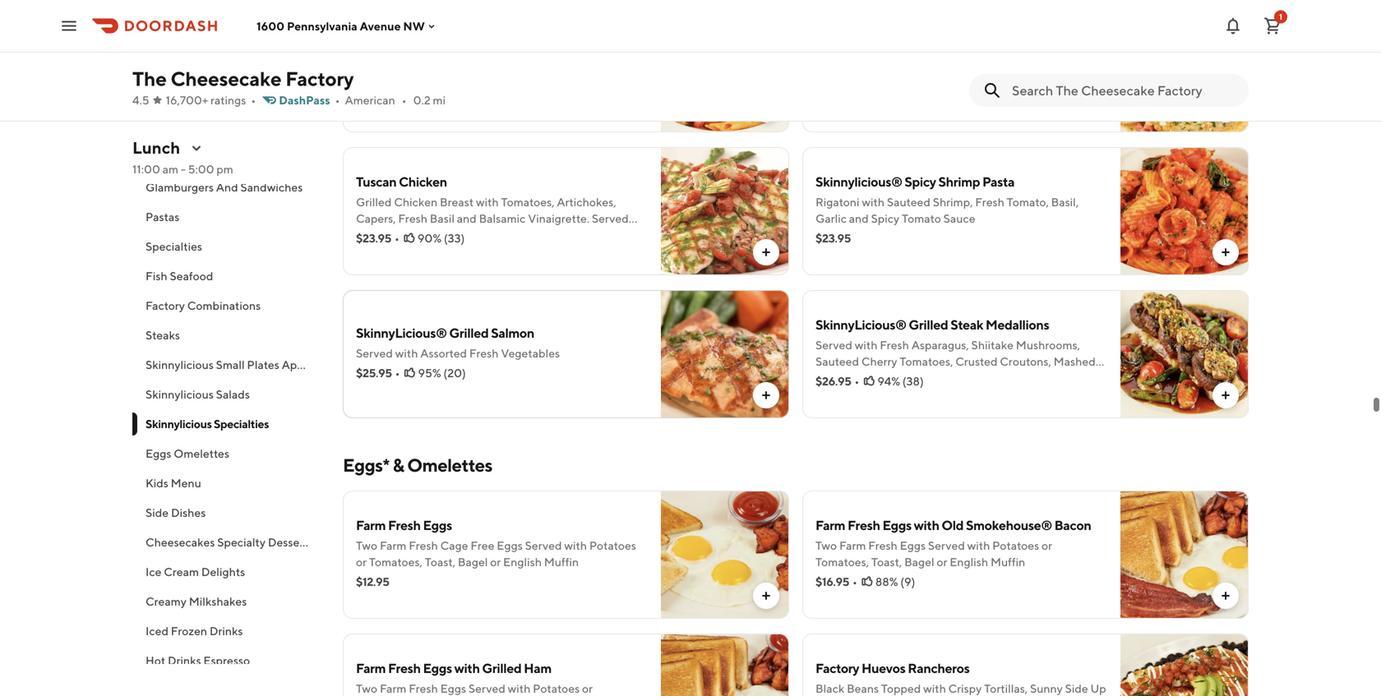 Task type: describe. For each thing, give the bounding box(es) containing it.
$16.95 •
[[816, 575, 858, 589]]

eggs inside eggs omelettes button
[[146, 447, 171, 460]]

fresh inside "skinnylicious® spicy shrimp pasta rigatoni with sauteed shrimp, fresh tomato, basil, garlic and spicy tomato sauce $23.95"
[[975, 195, 1005, 209]]

$16.95
[[816, 575, 849, 589]]

toast, inside farm fresh eggs with old smokehouse® bacon two farm fresh eggs served with potatoes or tomatoes, toast, bagel or english muffin
[[871, 555, 902, 569]]

1
[[1279, 12, 1283, 21]]

espresso
[[203, 654, 250, 668]]

skinnylicious small plates appetizers button
[[132, 350, 339, 380]]

chicken,
[[494, 52, 541, 66]]

$23.95 •
[[356, 231, 399, 245]]

with inside farm fresh eggs two farm fresh cage free eggs served with potatoes or tomatoes, toast, bagel or english muffin $12.95
[[564, 539, 587, 553]]

(20)
[[444, 366, 466, 380]]

1 horizontal spatial spicy
[[905, 174, 936, 190]]

served inside farm fresh eggs two farm fresh cage free eggs served with potatoes or tomatoes, toast, bagel or english muffin $12.95
[[525, 539, 562, 553]]

potatoes inside farm fresh eggs with grilled ham two farm fresh eggs served with potatoes or
[[533, 682, 580, 696]]

tuscan chicken image
[[661, 147, 789, 275]]

crusted
[[956, 355, 998, 368]]

basil inside 'tuscan chicken grilled chicken breast with tomatoes, artichokes, capers, fresh basil and balsamic vinaigrette. served over fresh vegetables and farro'
[[430, 212, 455, 225]]

chicken for skinnylicious®
[[449, 31, 498, 46]]

skinnylicious® chicken pasta image
[[661, 4, 789, 132]]

frozen
[[171, 624, 207, 638]]

with inside skinnylicious® grilled salmon served with assorted fresh vegetables
[[395, 347, 418, 360]]

crispy
[[949, 682, 982, 696]]

tomato
[[902, 212, 941, 225]]

tomatoes, inside farm fresh eggs with old smokehouse® bacon two farm fresh eggs served with potatoes or tomatoes, toast, bagel or english muffin
[[816, 555, 869, 569]]

and inside sauteed chicken breast with parmesan, tomato, basil, garlic and white wine. served with fresh asparagus
[[849, 69, 869, 82]]

hot drinks espresso
[[146, 654, 250, 668]]

mushrooms,
[[1016, 338, 1080, 352]]

menu
[[171, 476, 201, 490]]

specialty
[[217, 536, 266, 549]]

english inside farm fresh eggs with old smokehouse® bacon two farm fresh eggs served with potatoes or tomatoes, toast, bagel or english muffin
[[950, 555, 988, 569]]

sauteed inside skinnylicious® chicken pasta penne pasta with sauteed chicken, fresh tomato, marinara sauce and fresh basil $19.95
[[449, 52, 492, 66]]

sauce inside skinnylicious® chicken pasta penne pasta with sauteed chicken, fresh tomato, marinara sauce and fresh basil $19.95
[[405, 69, 437, 82]]

old
[[942, 518, 964, 533]]

delights
[[201, 565, 245, 579]]

1600 pennsylvania avenue nw button
[[257, 19, 438, 33]]

am
[[163, 162, 178, 176]]

with inside factory huevos rancheros black beans topped with crispy tortillas, sunny side up
[[923, 682, 946, 696]]

• down the cheesecake factory
[[251, 93, 256, 107]]

94% (38)
[[878, 375, 924, 388]]

vinaigrette.
[[528, 212, 590, 225]]

american • 0.2 mi
[[345, 93, 446, 107]]

tuscan
[[356, 174, 397, 190]]

menus image
[[190, 141, 203, 155]]

served inside farm fresh eggs with grilled ham two farm fresh eggs served with potatoes or
[[469, 682, 506, 696]]

16,700+ ratings •
[[166, 93, 256, 107]]

88% (9)
[[876, 575, 915, 589]]

1 vertical spatial specialties
[[214, 417, 269, 431]]

garlic inside "skinnylicious® spicy shrimp pasta rigatoni with sauteed shrimp, fresh tomato, basil, garlic and spicy tomato sauce $23.95"
[[816, 212, 847, 225]]

add item to cart image for bacon
[[1219, 590, 1233, 603]]

tuscan chicken grilled chicken breast with tomatoes, artichokes, capers, fresh basil and balsamic vinaigrette. served over fresh vegetables and farro
[[356, 174, 629, 242]]

farm fresh eggs with old smokehouse® bacon image
[[1121, 491, 1249, 619]]

$23.95 inside "skinnylicious® spicy shrimp pasta rigatoni with sauteed shrimp, fresh tomato, basil, garlic and spicy tomato sauce $23.95"
[[816, 231, 851, 245]]

factory combinations
[[146, 299, 261, 312]]

potatoes inside skinnylicious® grilled steak medallions served with fresh asparagus, shiitake mushrooms, sauteed cherry tomatoes, crusted croutons, mashed potatoes and madeira wine sauce
[[816, 371, 863, 385]]

• for $23.95 •
[[395, 231, 399, 245]]

toast, inside farm fresh eggs two farm fresh cage free eggs served with potatoes or tomatoes, toast, bagel or english muffin $12.95
[[425, 555, 456, 569]]

steak
[[951, 317, 983, 333]]

sauce inside skinnylicious® grilled steak medallions served with fresh asparagus, shiitake mushrooms, sauteed cherry tomatoes, crusted croutons, mashed potatoes and madeira wine sauce
[[963, 371, 995, 385]]

shrimp,
[[933, 195, 973, 209]]

grilled inside farm fresh eggs with grilled ham two farm fresh eggs served with potatoes or
[[482, 661, 522, 676]]

side inside factory huevos rancheros black beans topped with crispy tortillas, sunny side up
[[1065, 682, 1088, 696]]

skinnylicious® spicy shrimp pasta image
[[1121, 147, 1249, 275]]

glamburgers
[[146, 180, 214, 194]]

potatoes inside farm fresh eggs two farm fresh cage free eggs served with potatoes or tomatoes, toast, bagel or english muffin $12.95
[[589, 539, 636, 553]]

vegetables inside 'tuscan chicken grilled chicken breast with tomatoes, artichokes, capers, fresh basil and balsamic vinaigrette. served over fresh vegetables and farro'
[[413, 228, 472, 242]]

skinnylicious small plates appetizers
[[146, 358, 339, 372]]

1 vertical spatial drinks
[[168, 654, 201, 668]]

vegetables inside skinnylicious® grilled salmon served with assorted fresh vegetables
[[501, 347, 560, 360]]

sandwiches
[[240, 180, 303, 194]]

pm
[[217, 162, 233, 176]]

mashed
[[1054, 355, 1096, 368]]

Item Search search field
[[1012, 81, 1236, 99]]

specialties inside button
[[146, 240, 202, 253]]

farm fresh eggs with old smokehouse® bacon two farm fresh eggs served with potatoes or tomatoes, toast, bagel or english muffin
[[816, 518, 1091, 569]]

topped
[[881, 682, 921, 696]]

95% (20)
[[418, 366, 466, 380]]

ice
[[146, 565, 162, 579]]

shrimp
[[939, 174, 980, 190]]

add item to cart image for tomatoes,
[[760, 246, 773, 259]]

88%
[[876, 575, 898, 589]]

1600
[[257, 19, 285, 33]]

skinnylicious for skinnylicious specialties
[[146, 417, 212, 431]]

eggs*
[[343, 455, 390, 476]]

iced
[[146, 624, 169, 638]]

kids menu
[[146, 476, 201, 490]]

avenue
[[360, 19, 401, 33]]

bagel inside farm fresh eggs with old smokehouse® bacon two farm fresh eggs served with potatoes or tomatoes, toast, bagel or english muffin
[[905, 555, 935, 569]]

cherry
[[862, 355, 898, 368]]

wine
[[932, 371, 961, 385]]

0 horizontal spatial pasta
[[392, 52, 421, 66]]

0 vertical spatial factory
[[285, 67, 354, 90]]

dishes
[[171, 506, 206, 520]]

sunny
[[1030, 682, 1063, 696]]

fresh inside skinnylicious® grilled steak medallions served with fresh asparagus, shiitake mushrooms, sauteed cherry tomatoes, crusted croutons, mashed potatoes and madeira wine sauce
[[880, 338, 909, 352]]

skinnylicious®
[[816, 174, 902, 190]]

• for dashpass •
[[335, 93, 340, 107]]

with inside 'tuscan chicken grilled chicken breast with tomatoes, artichokes, capers, fresh basil and balsamic vinaigrette. served over fresh vegetables and farro'
[[476, 195, 499, 209]]

0 vertical spatial drinks
[[210, 624, 243, 638]]

the
[[132, 67, 167, 90]]

with inside "skinnylicious® spicy shrimp pasta rigatoni with sauteed shrimp, fresh tomato, basil, garlic and spicy tomato sauce $23.95"
[[862, 195, 885, 209]]

skinnylicious® for skinnylicious® grilled steak medallions
[[816, 317, 907, 333]]

skinnylicious® for skinnylicious® chicken pasta
[[356, 31, 447, 46]]

and inside skinnylicious® chicken pasta penne pasta with sauteed chicken, fresh tomato, marinara sauce and fresh basil $19.95
[[439, 69, 459, 82]]

madeira
[[887, 371, 930, 385]]

sauteed chicken breast with parmesan, tomato, basil, garlic and white wine. served with fresh asparagus
[[816, 52, 1097, 82]]

5:00
[[188, 162, 214, 176]]

sauce inside "skinnylicious® spicy shrimp pasta rigatoni with sauteed shrimp, fresh tomato, basil, garlic and spicy tomato sauce $23.95"
[[944, 212, 976, 225]]

grilled inside skinnylicious® grilled salmon served with assorted fresh vegetables
[[449, 325, 489, 341]]

factory for combinations
[[146, 299, 185, 312]]

nw
[[403, 19, 425, 33]]

farm fresh eggs image
[[661, 491, 789, 619]]

pennsylvania
[[287, 19, 357, 33]]

factory huevos rancheros image
[[1121, 634, 1249, 696]]

sauteed inside "skinnylicious® spicy shrimp pasta rigatoni with sauteed shrimp, fresh tomato, basil, garlic and spicy tomato sauce $23.95"
[[887, 195, 931, 209]]

english inside farm fresh eggs two farm fresh cage free eggs served with potatoes or tomatoes, toast, bagel or english muffin $12.95
[[503, 555, 542, 569]]

cheesecake
[[171, 67, 282, 90]]

cream
[[164, 565, 199, 579]]

sauteed inside skinnylicious® grilled steak medallions served with fresh asparagus, shiitake mushrooms, sauteed cherry tomatoes, crusted croutons, mashed potatoes and madeira wine sauce
[[816, 355, 859, 368]]

side inside side dishes button
[[146, 506, 169, 520]]

the cheesecake factory
[[132, 67, 354, 90]]

steaks button
[[132, 321, 323, 350]]

kids
[[146, 476, 168, 490]]

huevos
[[862, 661, 906, 676]]

capers,
[[356, 212, 396, 225]]

marinara
[[356, 69, 402, 82]]

dashpass •
[[279, 93, 340, 107]]

glamburgers and sandwiches button
[[132, 173, 323, 202]]

basil, inside "skinnylicious® spicy shrimp pasta rigatoni with sauteed shrimp, fresh tomato, basil, garlic and spicy tomato sauce $23.95"
[[1051, 195, 1079, 209]]

farro
[[496, 228, 524, 242]]

served inside 'tuscan chicken grilled chicken breast with tomatoes, artichokes, capers, fresh basil and balsamic vinaigrette. served over fresh vegetables and farro'
[[592, 212, 629, 225]]

add item to cart image for skinnylicious® grilled steak medallions
[[1219, 389, 1233, 402]]

16,700+
[[166, 93, 208, 107]]

and down balsamic at the left of page
[[474, 228, 494, 242]]

factory for huevos
[[816, 661, 859, 676]]

potatoes inside farm fresh eggs with old smokehouse® bacon two farm fresh eggs served with potatoes or tomatoes, toast, bagel or english muffin
[[993, 539, 1040, 553]]

open menu image
[[59, 16, 79, 36]]

specialties button
[[132, 232, 323, 261]]

desserts
[[268, 536, 313, 549]]



Task type: locate. For each thing, give the bounding box(es) containing it.
white
[[871, 69, 904, 82]]

american
[[345, 93, 395, 107]]

tomato, for skinnylicious® chicken pasta
[[575, 52, 617, 66]]

drinks right hot
[[168, 654, 201, 668]]

pasta inside "skinnylicious® spicy shrimp pasta rigatoni with sauteed shrimp, fresh tomato, basil, garlic and spicy tomato sauce $23.95"
[[983, 174, 1015, 190]]

bagel down free at the bottom left
[[458, 555, 488, 569]]

1 horizontal spatial bagel
[[905, 555, 935, 569]]

fresh inside skinnylicious® grilled salmon served with assorted fresh vegetables
[[469, 347, 499, 360]]

0 vertical spatial pasta
[[500, 31, 532, 46]]

-
[[181, 162, 186, 176]]

iced frozen drinks
[[146, 624, 243, 638]]

seafood
[[170, 269, 213, 283]]

skinnylicious® inside skinnylicious® grilled steak medallions served with fresh asparagus, shiitake mushrooms, sauteed cherry tomatoes, crusted croutons, mashed potatoes and madeira wine sauce
[[816, 317, 907, 333]]

ham
[[524, 661, 552, 676]]

garlic down rigatoni
[[816, 212, 847, 225]]

1 button
[[1256, 9, 1289, 42]]

tomatoes, up $16.95 •
[[816, 555, 869, 569]]

tomatoes,
[[501, 195, 555, 209], [900, 355, 953, 368], [369, 555, 423, 569], [816, 555, 869, 569]]

$26.95 •
[[816, 375, 860, 388]]

garlic
[[816, 69, 847, 82], [816, 212, 847, 225]]

add item to cart image
[[760, 246, 773, 259], [760, 389, 773, 402], [1219, 590, 1233, 603]]

breast inside sauteed chicken breast with parmesan, tomato, basil, garlic and white wine. served with fresh asparagus
[[908, 52, 941, 66]]

1 $23.95 from the left
[[356, 231, 391, 245]]

1 horizontal spatial side
[[1065, 682, 1088, 696]]

1 horizontal spatial drinks
[[210, 624, 243, 638]]

grilled up asparagus,
[[909, 317, 948, 333]]

2 muffin from the left
[[991, 555, 1026, 569]]

• right the $16.95
[[853, 575, 858, 589]]

chicken up 90%
[[394, 195, 438, 209]]

1 horizontal spatial specialties
[[214, 417, 269, 431]]

muffin inside farm fresh eggs with old smokehouse® bacon two farm fresh eggs served with potatoes or tomatoes, toast, bagel or english muffin
[[991, 555, 1026, 569]]

11:00
[[132, 162, 160, 176]]

1 garlic from the top
[[816, 69, 847, 82]]

2 vertical spatial pasta
[[983, 174, 1015, 190]]

• for $16.95 •
[[853, 575, 858, 589]]

served inside sauteed chicken breast with parmesan, tomato, basil, garlic and white wine. served with fresh asparagus
[[940, 69, 977, 82]]

tomatoes, inside skinnylicious® grilled steak medallions served with fresh asparagus, shiitake mushrooms, sauteed cherry tomatoes, crusted croutons, mashed potatoes and madeira wine sauce
[[900, 355, 953, 368]]

$26.95
[[816, 375, 851, 388]]

0 horizontal spatial side
[[146, 506, 169, 520]]

1 horizontal spatial basil
[[493, 69, 518, 82]]

2 vertical spatial skinnylicious
[[146, 417, 212, 431]]

0 vertical spatial spicy
[[905, 174, 936, 190]]

side down kids
[[146, 506, 169, 520]]

cheesecakes specialty desserts button
[[132, 528, 323, 557]]

or
[[1042, 539, 1053, 553], [356, 555, 367, 569], [490, 555, 501, 569], [937, 555, 948, 569], [582, 682, 593, 696]]

grilled up assorted
[[449, 325, 489, 341]]

• for $26.95 •
[[855, 375, 860, 388]]

0 horizontal spatial $23.95
[[356, 231, 391, 245]]

0.2
[[413, 93, 431, 107]]

fish seafood
[[146, 269, 213, 283]]

breast up (33)
[[440, 195, 474, 209]]

basil,
[[1070, 52, 1097, 66], [1051, 195, 1079, 209]]

lunch
[[132, 138, 180, 157]]

with
[[423, 52, 446, 66], [944, 52, 966, 66], [979, 69, 1002, 82], [476, 195, 499, 209], [862, 195, 885, 209], [855, 338, 878, 352], [395, 347, 418, 360], [914, 518, 939, 533], [564, 539, 587, 553], [968, 539, 990, 553], [454, 661, 480, 676], [508, 682, 531, 696], [923, 682, 946, 696]]

spicy up tomato
[[905, 174, 936, 190]]

tomato, inside "skinnylicious® spicy shrimp pasta rigatoni with sauteed shrimp, fresh tomato, basil, garlic and spicy tomato sauce $23.95"
[[1007, 195, 1049, 209]]

skinnylicious® grilled steak medallions served with fresh asparagus, shiitake mushrooms, sauteed cherry tomatoes, crusted croutons, mashed potatoes and madeira wine sauce
[[816, 317, 1096, 385]]

and down cherry
[[865, 371, 885, 385]]

1 horizontal spatial english
[[950, 555, 988, 569]]

0 horizontal spatial specialties
[[146, 240, 202, 253]]

combinations
[[187, 299, 261, 312]]

tomatoes, inside farm fresh eggs two farm fresh cage free eggs served with potatoes or tomatoes, toast, bagel or english muffin $12.95
[[369, 555, 423, 569]]

1 horizontal spatial breast
[[908, 52, 941, 66]]

1 vertical spatial pasta
[[392, 52, 421, 66]]

0 horizontal spatial muffin
[[544, 555, 579, 569]]

tortillas,
[[984, 682, 1028, 696]]

or inside farm fresh eggs with grilled ham two farm fresh eggs served with potatoes or
[[582, 682, 593, 696]]

bagel up '(9)'
[[905, 555, 935, 569]]

2 vertical spatial sauce
[[963, 371, 995, 385]]

2 $23.95 from the left
[[816, 231, 851, 245]]

skinnylicious® up penne
[[356, 31, 447, 46]]

&
[[393, 455, 404, 476]]

skinnylicious® grilled salmon image
[[661, 290, 789, 419]]

1 muffin from the left
[[544, 555, 579, 569]]

served inside skinnylicious® grilled steak medallions served with fresh asparagus, shiitake mushrooms, sauteed cherry tomatoes, crusted croutons, mashed potatoes and madeira wine sauce
[[816, 338, 853, 352]]

fresh inside sauteed chicken breast with parmesan, tomato, basil, garlic and white wine. served with fresh asparagus
[[1004, 69, 1033, 82]]

basil, inside sauteed chicken breast with parmesan, tomato, basil, garlic and white wine. served with fresh asparagus
[[1070, 52, 1097, 66]]

rancheros
[[908, 661, 970, 676]]

tomato, right 'shrimp,'
[[1007, 195, 1049, 209]]

croutons,
[[1000, 355, 1052, 368]]

omelettes inside button
[[174, 447, 229, 460]]

0 horizontal spatial omelettes
[[174, 447, 229, 460]]

skinnylicious® inside skinnylicious® chicken pasta penne pasta with sauteed chicken, fresh tomato, marinara sauce and fresh basil $19.95
[[356, 31, 447, 46]]

and inside "skinnylicious® spicy shrimp pasta rigatoni with sauteed shrimp, fresh tomato, basil, garlic and spicy tomato sauce $23.95"
[[849, 212, 869, 225]]

factory inside factory huevos rancheros black beans topped with crispy tortillas, sunny side up
[[816, 661, 859, 676]]

toast, up 88%
[[871, 555, 902, 569]]

breast up wine.
[[908, 52, 941, 66]]

pastas
[[146, 210, 180, 224]]

two inside farm fresh eggs with old smokehouse® bacon two farm fresh eggs served with potatoes or tomatoes, toast, bagel or english muffin
[[816, 539, 837, 553]]

1 vertical spatial add item to cart image
[[760, 389, 773, 402]]

skinnylicious® lemon-herb parmesan chicken image
[[1121, 4, 1249, 132]]

sauce down crusted
[[963, 371, 995, 385]]

muffin inside farm fresh eggs two farm fresh cage free eggs served with potatoes or tomatoes, toast, bagel or english muffin $12.95
[[544, 555, 579, 569]]

farm fresh eggs with grilled ham image
[[661, 634, 789, 696]]

and up mi
[[439, 69, 459, 82]]

chicken inside skinnylicious® chicken pasta penne pasta with sauteed chicken, fresh tomato, marinara sauce and fresh basil $19.95
[[449, 31, 498, 46]]

iced frozen drinks button
[[132, 617, 323, 646]]

served inside skinnylicious® grilled salmon served with assorted fresh vegetables
[[356, 347, 393, 360]]

• down capers,
[[395, 231, 399, 245]]

• right $26.95
[[855, 375, 860, 388]]

$23.95 down capers,
[[356, 231, 391, 245]]

0 horizontal spatial toast,
[[425, 555, 456, 569]]

1 vertical spatial spicy
[[871, 212, 900, 225]]

grilled inside 'tuscan chicken grilled chicken breast with tomatoes, artichokes, capers, fresh basil and balsamic vinaigrette. served over fresh vegetables and farro'
[[356, 195, 392, 209]]

farm fresh eggs with grilled ham two farm fresh eggs served with potatoes or
[[356, 661, 593, 696]]

3 skinnylicious from the top
[[146, 417, 212, 431]]

garlic left white
[[816, 69, 847, 82]]

0 vertical spatial specialties
[[146, 240, 202, 253]]

skinnylicious® spicy shrimp pasta rigatoni with sauteed shrimp, fresh tomato, basil, garlic and spicy tomato sauce $23.95
[[816, 174, 1079, 245]]

mi
[[433, 93, 446, 107]]

garlic inside sauteed chicken breast with parmesan, tomato, basil, garlic and white wine. served with fresh asparagus
[[816, 69, 847, 82]]

factory up black
[[816, 661, 859, 676]]

$25.95 •
[[356, 366, 400, 380]]

2 horizontal spatial pasta
[[983, 174, 1015, 190]]

grilled up capers,
[[356, 195, 392, 209]]

two inside farm fresh eggs with grilled ham two farm fresh eggs served with potatoes or
[[356, 682, 378, 696]]

1 skinnylicious from the top
[[146, 358, 214, 372]]

0 horizontal spatial bagel
[[458, 555, 488, 569]]

skinnylicious® grilled steak medallions image
[[1121, 290, 1249, 419]]

skinnylicious
[[146, 358, 214, 372], [146, 388, 214, 401], [146, 417, 212, 431]]

plates
[[247, 358, 279, 372]]

specialties down the salads
[[214, 417, 269, 431]]

(38)
[[903, 375, 924, 388]]

1 items, open order cart image
[[1263, 16, 1283, 36]]

wine.
[[906, 69, 937, 82]]

factory huevos rancheros black beans topped with crispy tortillas, sunny side up
[[816, 661, 1107, 696]]

1 horizontal spatial omelettes
[[407, 455, 492, 476]]

1 vertical spatial basil
[[430, 212, 455, 225]]

pasta up marinara
[[392, 52, 421, 66]]

2 garlic from the top
[[816, 212, 847, 225]]

eggs
[[146, 447, 171, 460], [423, 518, 452, 533], [883, 518, 912, 533], [497, 539, 523, 553], [900, 539, 926, 553], [423, 661, 452, 676], [440, 682, 466, 696]]

tomato, for skinnylicious® spicy shrimp pasta
[[1007, 195, 1049, 209]]

small
[[216, 358, 245, 372]]

0 horizontal spatial english
[[503, 555, 542, 569]]

skinnylicious inside skinnylicious small plates appetizers button
[[146, 358, 214, 372]]

1 horizontal spatial muffin
[[991, 555, 1026, 569]]

ratings
[[210, 93, 246, 107]]

with inside skinnylicious® grilled steak medallions served with fresh asparagus, shiitake mushrooms, sauteed cherry tomatoes, crusted croutons, mashed potatoes and madeira wine sauce
[[855, 338, 878, 352]]

$23.95 down rigatoni
[[816, 231, 851, 245]]

chicken inside sauteed chicken breast with parmesan, tomato, basil, garlic and white wine. served with fresh asparagus
[[862, 52, 905, 66]]

• right $25.95
[[395, 366, 400, 380]]

ice cream delights
[[146, 565, 245, 579]]

served inside farm fresh eggs with old smokehouse® bacon two farm fresh eggs served with potatoes or tomatoes, toast, bagel or english muffin
[[928, 539, 965, 553]]

hot
[[146, 654, 165, 668]]

basil
[[493, 69, 518, 82], [430, 212, 455, 225]]

tomato, up the asparagus on the top right
[[1025, 52, 1068, 66]]

1 vertical spatial breast
[[440, 195, 474, 209]]

0 horizontal spatial drinks
[[168, 654, 201, 668]]

tomato, inside sauteed chicken breast with parmesan, tomato, basil, garlic and white wine. served with fresh asparagus
[[1025, 52, 1068, 66]]

chicken up chicken,
[[449, 31, 498, 46]]

dashpass
[[279, 93, 330, 107]]

add item to cart image for farm fresh eggs
[[760, 590, 773, 603]]

sauteed
[[449, 52, 492, 66], [816, 52, 859, 66], [887, 195, 931, 209], [816, 355, 859, 368]]

factory
[[285, 67, 354, 90], [146, 299, 185, 312], [816, 661, 859, 676]]

skinnylicious up skinnylicious specialties
[[146, 388, 214, 401]]

1 horizontal spatial toast,
[[871, 555, 902, 569]]

basil inside skinnylicious® chicken pasta penne pasta with sauteed chicken, fresh tomato, marinara sauce and fresh basil $19.95
[[493, 69, 518, 82]]

factory up dashpass •
[[285, 67, 354, 90]]

0 vertical spatial add item to cart image
[[760, 246, 773, 259]]

factory inside button
[[146, 299, 185, 312]]

penne
[[356, 52, 390, 66]]

0 vertical spatial side
[[146, 506, 169, 520]]

1 vertical spatial skinnylicious
[[146, 388, 214, 401]]

skinnylicious inside skinnylicious salads button
[[146, 388, 214, 401]]

hot drinks espresso button
[[132, 646, 323, 676]]

grilled inside skinnylicious® grilled steak medallions served with fresh asparagus, shiitake mushrooms, sauteed cherry tomatoes, crusted croutons, mashed potatoes and madeira wine sauce
[[909, 317, 948, 333]]

2 skinnylicious from the top
[[146, 388, 214, 401]]

kids menu button
[[132, 469, 323, 498]]

1 vertical spatial basil,
[[1051, 195, 1079, 209]]

tomato, inside skinnylicious® chicken pasta penne pasta with sauteed chicken, fresh tomato, marinara sauce and fresh basil $19.95
[[575, 52, 617, 66]]

1 toast, from the left
[[425, 555, 456, 569]]

2 bagel from the left
[[905, 555, 935, 569]]

creamy milkshakes
[[146, 595, 247, 608]]

served
[[940, 69, 977, 82], [592, 212, 629, 225], [816, 338, 853, 352], [356, 347, 393, 360], [525, 539, 562, 553], [928, 539, 965, 553], [469, 682, 506, 696]]

toast, down cage
[[425, 555, 456, 569]]

skinnylicious salads
[[146, 388, 250, 401]]

specialties up the fish seafood
[[146, 240, 202, 253]]

assorted
[[420, 347, 467, 360]]

spicy left tomato
[[871, 212, 900, 225]]

sauce up 0.2
[[405, 69, 437, 82]]

omelettes right &
[[407, 455, 492, 476]]

0 horizontal spatial vegetables
[[413, 228, 472, 242]]

salads
[[216, 388, 250, 401]]

• left 0.2
[[402, 93, 407, 107]]

skinnylicious® up cherry
[[816, 317, 907, 333]]

chicken for tuscan
[[399, 174, 447, 190]]

tomatoes, inside 'tuscan chicken grilled chicken breast with tomatoes, artichokes, capers, fresh basil and balsamic vinaigrette. served over fresh vegetables and farro'
[[501, 195, 555, 209]]

1 vertical spatial garlic
[[816, 212, 847, 225]]

basil down chicken,
[[493, 69, 518, 82]]

bagel inside farm fresh eggs two farm fresh cage free eggs served with potatoes or tomatoes, toast, bagel or english muffin $12.95
[[458, 555, 488, 569]]

cheesecakes
[[146, 536, 215, 549]]

bacon
[[1055, 518, 1091, 533]]

shiitake
[[972, 338, 1014, 352]]

• for american • 0.2 mi
[[402, 93, 407, 107]]

0 horizontal spatial basil
[[430, 212, 455, 225]]

and down rigatoni
[[849, 212, 869, 225]]

notification bell image
[[1224, 16, 1243, 36]]

0 vertical spatial basil,
[[1070, 52, 1097, 66]]

milkshakes
[[189, 595, 247, 608]]

1 vertical spatial sauce
[[944, 212, 976, 225]]

side left 'up'
[[1065, 682, 1088, 696]]

salmon
[[491, 325, 534, 341]]

free
[[471, 539, 495, 553]]

(9)
[[901, 575, 915, 589]]

2 english from the left
[[950, 555, 988, 569]]

tomatoes, down asparagus,
[[900, 355, 953, 368]]

skinnylicious specialties
[[146, 417, 269, 431]]

chicken for sauteed
[[862, 52, 905, 66]]

basil up 90% (33)
[[430, 212, 455, 225]]

potatoes
[[816, 371, 863, 385], [589, 539, 636, 553], [993, 539, 1040, 553], [533, 682, 580, 696]]

94%
[[878, 375, 900, 388]]

add item to cart image
[[1219, 103, 1233, 116], [1219, 246, 1233, 259], [1219, 389, 1233, 402], [760, 590, 773, 603]]

drinks
[[210, 624, 243, 638], [168, 654, 201, 668]]

4.5
[[132, 93, 149, 107]]

1 horizontal spatial pasta
[[500, 31, 532, 46]]

factory up steaks on the left top of page
[[146, 299, 185, 312]]

skinnylicious® for skinnylicious® grilled salmon
[[356, 325, 447, 341]]

add item to cart image for fresh
[[760, 389, 773, 402]]

2 vertical spatial factory
[[816, 661, 859, 676]]

tomato, right chicken,
[[575, 52, 617, 66]]

pasta up chicken,
[[500, 31, 532, 46]]

2 vertical spatial add item to cart image
[[1219, 590, 1233, 603]]

$19.95
[[356, 88, 390, 102]]

1 vertical spatial vegetables
[[501, 347, 560, 360]]

0 vertical spatial breast
[[908, 52, 941, 66]]

tomatoes, up $12.95
[[369, 555, 423, 569]]

specialties
[[146, 240, 202, 253], [214, 417, 269, 431]]

chicken up white
[[862, 52, 905, 66]]

1 english from the left
[[503, 555, 542, 569]]

tomatoes, up balsamic at the left of page
[[501, 195, 555, 209]]

pasta right the shrimp
[[983, 174, 1015, 190]]

1 vertical spatial side
[[1065, 682, 1088, 696]]

skinnylicious® up $25.95 •
[[356, 325, 447, 341]]

skinnylicious for skinnylicious salads
[[146, 388, 214, 401]]

chicken right tuscan
[[399, 174, 447, 190]]

1600 pennsylvania avenue nw
[[257, 19, 425, 33]]

skinnylicious for skinnylicious small plates appetizers
[[146, 358, 214, 372]]

grilled left ham
[[482, 661, 522, 676]]

skinnylicious® chicken pasta penne pasta with sauteed chicken, fresh tomato, marinara sauce and fresh basil $19.95
[[356, 31, 617, 102]]

0 horizontal spatial factory
[[146, 299, 185, 312]]

breast inside 'tuscan chicken grilled chicken breast with tomatoes, artichokes, capers, fresh basil and balsamic vinaigrette. served over fresh vegetables and farro'
[[440, 195, 474, 209]]

skinnylicious® inside skinnylicious® grilled salmon served with assorted fresh vegetables
[[356, 325, 447, 341]]

drinks down creamy milkshakes button
[[210, 624, 243, 638]]

0 horizontal spatial breast
[[440, 195, 474, 209]]

1 horizontal spatial $23.95
[[816, 231, 851, 245]]

sauce down 'shrimp,'
[[944, 212, 976, 225]]

2 toast, from the left
[[871, 555, 902, 569]]

0 vertical spatial vegetables
[[413, 228, 472, 242]]

two inside farm fresh eggs two farm fresh cage free eggs served with potatoes or tomatoes, toast, bagel or english muffin $12.95
[[356, 539, 378, 553]]

95%
[[418, 366, 441, 380]]

skinnylicious up eggs omelettes
[[146, 417, 212, 431]]

add item to cart image for skinnylicious® spicy shrimp pasta
[[1219, 246, 1233, 259]]

skinnylicious down steaks on the left top of page
[[146, 358, 214, 372]]

glamburgers and sandwiches
[[146, 180, 303, 194]]

0 vertical spatial basil
[[493, 69, 518, 82]]

1 bagel from the left
[[458, 555, 488, 569]]

• for $25.95 •
[[395, 366, 400, 380]]

1 horizontal spatial factory
[[285, 67, 354, 90]]

1 horizontal spatial vegetables
[[501, 347, 560, 360]]

0 vertical spatial garlic
[[816, 69, 847, 82]]

omelettes down skinnylicious specialties
[[174, 447, 229, 460]]

0 vertical spatial sauce
[[405, 69, 437, 82]]

1 vertical spatial factory
[[146, 299, 185, 312]]

with inside skinnylicious® chicken pasta penne pasta with sauteed chicken, fresh tomato, marinara sauce and fresh basil $19.95
[[423, 52, 446, 66]]

2 horizontal spatial factory
[[816, 661, 859, 676]]

and inside skinnylicious® grilled steak medallions served with fresh asparagus, shiitake mushrooms, sauteed cherry tomatoes, crusted croutons, mashed potatoes and madeira wine sauce
[[865, 371, 885, 385]]

0 horizontal spatial spicy
[[871, 212, 900, 225]]

sauteed inside sauteed chicken breast with parmesan, tomato, basil, garlic and white wine. served with fresh asparagus
[[816, 52, 859, 66]]

and left white
[[849, 69, 869, 82]]

0 vertical spatial skinnylicious
[[146, 358, 214, 372]]

fish
[[146, 269, 167, 283]]

skinnylicious salads button
[[132, 380, 323, 409]]

and up (33)
[[457, 212, 477, 225]]

• left "american"
[[335, 93, 340, 107]]



Task type: vqa. For each thing, say whether or not it's contained in the screenshot.
Deals: to the middle
no



